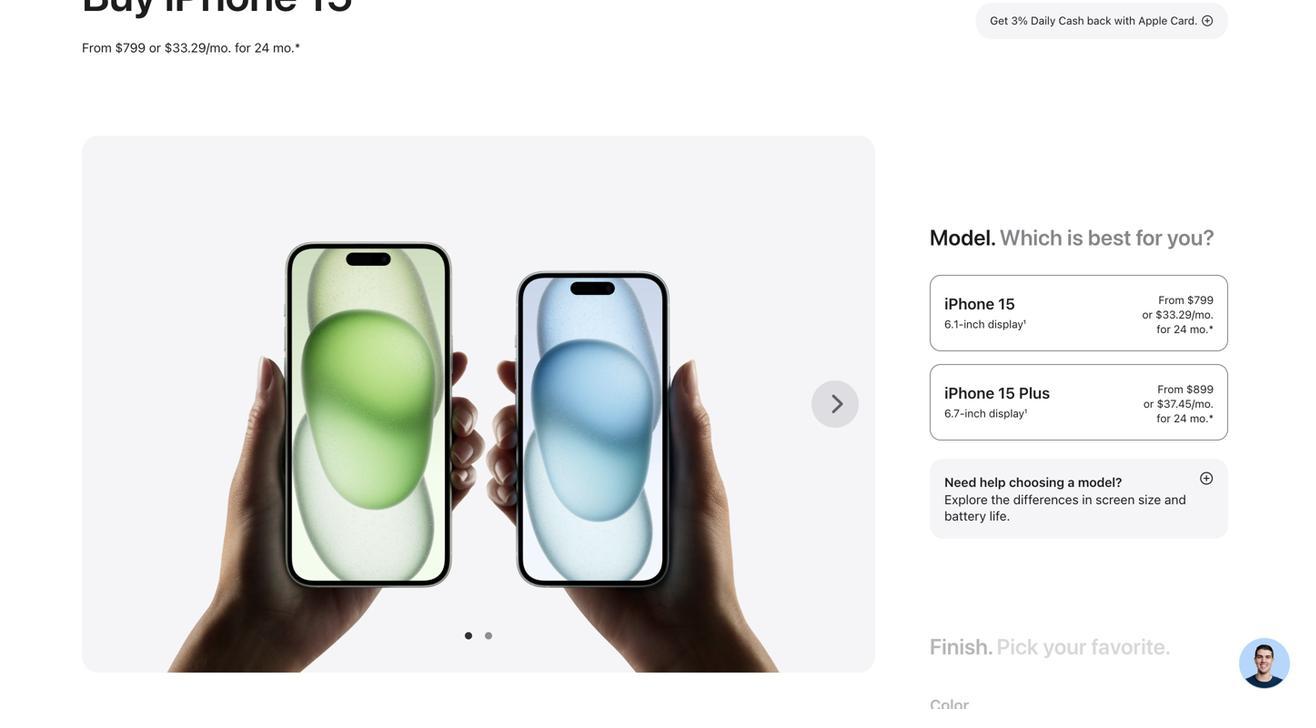 Task type: vqa. For each thing, say whether or not it's contained in the screenshot.
Note:
no



Task type: describe. For each thing, give the bounding box(es) containing it.
explore
[[945, 492, 988, 508]]

6.1-
[[945, 318, 964, 331]]

iphone 15
[[945, 295, 1015, 313]]

for inside from $899 or $37.45 /mo. for 24 mo. *
[[1157, 412, 1171, 425]]

$899
[[1187, 383, 1214, 396]]

iphone 15 plus
[[945, 384, 1050, 402]]

apple
[[1139, 14, 1168, 27]]

need
[[945, 475, 977, 490]]

0 vertical spatial $799
[[115, 40, 146, 56]]

mo. for iphone 15
[[1190, 323, 1209, 336]]

which
[[1000, 224, 1063, 251]]

24 for iphone 15
[[1174, 323, 1187, 336]]

$37.45
[[1157, 397, 1192, 411]]

0 vertical spatial /mo.
[[206, 40, 231, 56]]

1 horizontal spatial from $799 or $33.29 /mo. for 24 mo. *
[[1143, 294, 1214, 336]]

back
[[1088, 14, 1112, 27]]

the
[[991, 492, 1010, 508]]

1 horizontal spatial $799
[[1188, 294, 1214, 307]]

with
[[1115, 14, 1136, 27]]

from for iphone 15
[[1159, 294, 1185, 307]]

$33.29 inside 'from $799 or $33.29 /mo. for 24 mo. *'
[[1156, 308, 1192, 321]]

screen
[[1096, 492, 1135, 508]]

two models, iphone 15 plus, iphone 15, a hand holds each model, iphone 15 plus is taller and wider in the hand than iphone 15, all screen display, dynamic island centered near top, rounded corners. image
[[1, 136, 956, 673]]

finish. pick your favorite.
[[930, 634, 1171, 660]]

3%
[[1012, 14, 1028, 27]]

or for iphone 15
[[1143, 308, 1153, 321]]

0 vertical spatial *
[[295, 40, 300, 56]]

pick
[[997, 634, 1039, 660]]

24 for iphone 15 plus
[[1174, 412, 1187, 425]]

0 vertical spatial 24
[[254, 40, 270, 56]]

help
[[980, 475, 1006, 490]]

* for iphone 15
[[1209, 323, 1214, 336]]

in
[[1082, 492, 1093, 508]]

0 vertical spatial mo.
[[273, 40, 295, 56]]

¹ for iphone 15 plus
[[1025, 407, 1028, 420]]

iphone 15 gallery group
[[1, 99, 1311, 709]]



Task type: locate. For each thing, give the bounding box(es) containing it.
1 vertical spatial mo.
[[1190, 323, 1209, 336]]

inch inside "iphone 15 plus 6.7-inch display ¹"
[[965, 407, 986, 420]]

choosing
[[1009, 475, 1065, 490]]

¹ right 6.1-
[[1024, 318, 1027, 331]]

inch for iphone 15
[[964, 318, 985, 331]]

get 3% daily cash back with apple card. button
[[976, 3, 1229, 39]]

¹
[[1024, 318, 1027, 331], [1025, 407, 1028, 420]]

¹ down "iphone 15 plus"
[[1025, 407, 1028, 420]]

* inside 'from $799 or $33.29 /mo. for 24 mo. *'
[[1209, 323, 1214, 336]]

0 horizontal spatial $33.29
[[164, 40, 206, 56]]

$33.29
[[164, 40, 206, 56], [1156, 308, 1192, 321]]

model.
[[930, 224, 995, 251]]

size
[[1139, 492, 1162, 508]]

from $799 or $33.29 /mo. for 24 mo. *
[[82, 40, 300, 56], [1143, 294, 1214, 336]]

/mo. for iphone 15
[[1192, 308, 1214, 321]]

1 vertical spatial *
[[1209, 323, 1214, 336]]

0 vertical spatial from $799 or $33.29 /mo. for 24 mo. *
[[82, 40, 300, 56]]

from inside from $899 or $37.45 /mo. for 24 mo. *
[[1158, 383, 1184, 396]]

/mo. inside from $899 or $37.45 /mo. for 24 mo. *
[[1192, 397, 1214, 411]]

1 vertical spatial $33.29
[[1156, 308, 1192, 321]]

card.
[[1171, 14, 1198, 27]]

0 vertical spatial $33.29
[[164, 40, 206, 56]]

inch
[[964, 318, 985, 331], [965, 407, 986, 420]]

0 horizontal spatial $799
[[115, 40, 146, 56]]

1 vertical spatial from
[[1159, 294, 1185, 307]]

get
[[991, 14, 1009, 27]]

mo. for iphone 15 plus
[[1190, 412, 1209, 425]]

or for iphone 15 plus
[[1144, 397, 1154, 411]]

finish.
[[930, 634, 993, 660]]

you?
[[1168, 224, 1215, 251]]

inch down "iphone 15 plus"
[[965, 407, 986, 420]]

mo. inside 'from $799 or $33.29 /mo. for 24 mo. *'
[[1190, 323, 1209, 336]]

1 vertical spatial display
[[989, 407, 1025, 420]]

1 vertical spatial inch
[[965, 407, 986, 420]]

2 vertical spatial or
[[1144, 397, 1154, 411]]

¹ inside iphone 15 6.1-inch display ¹
[[1024, 318, 1027, 331]]

your
[[1044, 634, 1087, 660]]

or inside 'from $799 or $33.29 /mo. for 24 mo. *'
[[1143, 308, 1153, 321]]

from
[[82, 40, 112, 56], [1159, 294, 1185, 307], [1158, 383, 1184, 396]]

model?
[[1078, 475, 1123, 490]]

24 inside 'from $799 or $33.29 /mo. for 24 mo. *'
[[1174, 323, 1187, 336]]

0 vertical spatial display
[[988, 318, 1024, 331]]

mo.
[[273, 40, 295, 56], [1190, 323, 1209, 336], [1190, 412, 1209, 425]]

need help choosing a model? explore the differences in screen size and battery life.
[[945, 475, 1187, 524]]

24
[[254, 40, 270, 56], [1174, 323, 1187, 336], [1174, 412, 1187, 425]]

iphone 15 6.1-inch display ¹
[[945, 295, 1027, 331]]

0 vertical spatial ¹
[[1024, 318, 1027, 331]]

model. which is best for you?
[[930, 224, 1215, 251]]

display down "iphone 15 plus"
[[989, 407, 1025, 420]]

get 3% daily cash back with apple card.
[[991, 14, 1198, 27]]

display down "iphone 15" at the top of page
[[988, 318, 1024, 331]]

tab list inside the iphone 15 gallery group
[[459, 632, 499, 639]]

inch inside iphone 15 6.1-inch display ¹
[[964, 318, 985, 331]]

is
[[1068, 224, 1084, 251]]

from inside 'from $799 or $33.29 /mo. for 24 mo. *'
[[1159, 294, 1185, 307]]

2 vertical spatial *
[[1209, 412, 1214, 425]]

display for iphone 15 plus
[[989, 407, 1025, 420]]

2 vertical spatial /mo.
[[1192, 397, 1214, 411]]

cash
[[1059, 14, 1085, 27]]

display inside "iphone 15 plus 6.7-inch display ¹"
[[989, 407, 1025, 420]]

* inside from $899 or $37.45 /mo. for 24 mo. *
[[1209, 412, 1214, 425]]

2 vertical spatial from
[[1158, 383, 1184, 396]]

from for iphone 15 plus
[[1158, 383, 1184, 396]]

iphone 15 plus 6.7-inch display ¹
[[945, 384, 1050, 420]]

inch for iphone 15 plus
[[965, 407, 986, 420]]

inch down "iphone 15" at the top of page
[[964, 318, 985, 331]]

a
[[1068, 475, 1075, 490]]

$799
[[115, 40, 146, 56], [1188, 294, 1214, 307]]

0 vertical spatial inch
[[964, 318, 985, 331]]

6.7-
[[945, 407, 965, 420]]

2 vertical spatial mo.
[[1190, 412, 1209, 425]]

* for iphone 15 plus
[[1209, 412, 1214, 425]]

and
[[1165, 492, 1187, 508]]

1 horizontal spatial $33.29
[[1156, 308, 1192, 321]]

¹ inside "iphone 15 plus 6.7-inch display ¹"
[[1025, 407, 1028, 420]]

¹ for iphone 15
[[1024, 318, 1027, 331]]

*
[[295, 40, 300, 56], [1209, 323, 1214, 336], [1209, 412, 1214, 425]]

from $899 or $37.45 /mo. for 24 mo. *
[[1144, 383, 1214, 425]]

or inside from $899 or $37.45 /mo. for 24 mo. *
[[1144, 397, 1154, 411]]

0 vertical spatial from
[[82, 40, 112, 56]]

1 vertical spatial from $799 or $33.29 /mo. for 24 mo. *
[[1143, 294, 1214, 336]]

24 inside from $899 or $37.45 /mo. for 24 mo. *
[[1174, 412, 1187, 425]]

display inside iphone 15 6.1-inch display ¹
[[988, 318, 1024, 331]]

1 vertical spatial or
[[1143, 308, 1153, 321]]

mo. inside from $899 or $37.45 /mo. for 24 mo. *
[[1190, 412, 1209, 425]]

1 vertical spatial ¹
[[1025, 407, 1028, 420]]

/mo. for iphone 15 plus
[[1192, 397, 1214, 411]]

0 vertical spatial or
[[149, 40, 161, 56]]

tab list
[[459, 632, 499, 639]]

/mo.
[[206, 40, 231, 56], [1192, 308, 1214, 321], [1192, 397, 1214, 411]]

2 vertical spatial 24
[[1174, 412, 1187, 425]]

1 vertical spatial 24
[[1174, 323, 1187, 336]]

1 vertical spatial $799
[[1188, 294, 1214, 307]]

0 horizontal spatial from $799 or $33.29 /mo. for 24 mo. *
[[82, 40, 300, 56]]

or
[[149, 40, 161, 56], [1143, 308, 1153, 321], [1144, 397, 1154, 411]]

differences
[[1014, 492, 1079, 508]]

favorite.
[[1092, 634, 1171, 660]]

daily
[[1031, 14, 1056, 27]]

display
[[988, 318, 1024, 331], [989, 407, 1025, 420]]

best
[[1088, 224, 1132, 251]]

display for iphone 15
[[988, 318, 1024, 331]]

1 vertical spatial /mo.
[[1192, 308, 1214, 321]]

for
[[235, 40, 251, 56], [1136, 224, 1163, 251], [1157, 323, 1171, 336], [1157, 412, 1171, 425]]

battery life.
[[945, 508, 1011, 524]]



